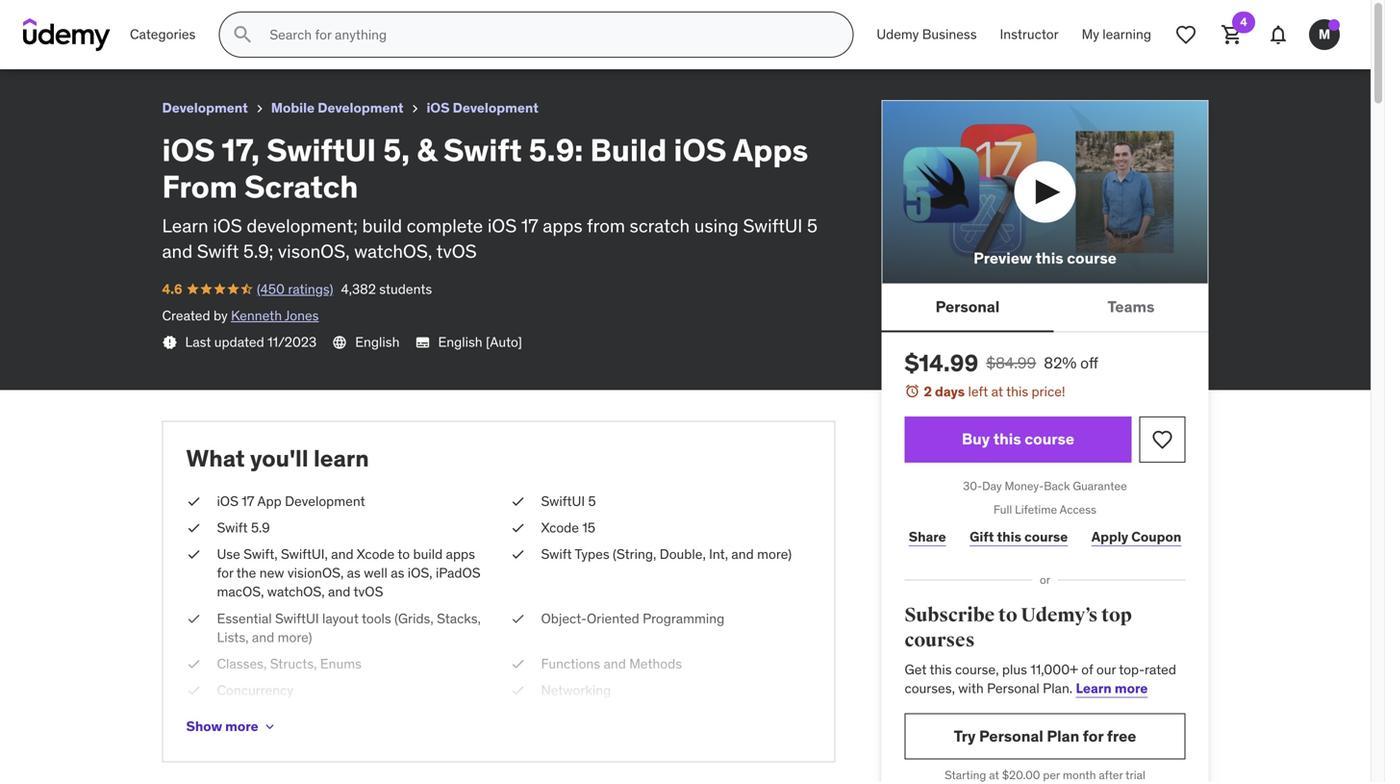 Task type: vqa. For each thing, say whether or not it's contained in the screenshot.
$10.99
no



Task type: describe. For each thing, give the bounding box(es) containing it.
0 horizontal spatial wishlist image
[[1151, 428, 1174, 451]]

and up the layout
[[328, 583, 351, 601]]

preview this course
[[974, 248, 1117, 268]]

17, for ios 17, swiftui 5, & swift 5.9: build ios apps from scratch
[[45, 8, 64, 28]]

ios 17 app development
[[217, 493, 365, 510]]

rated
[[1145, 661, 1177, 678]]

learn
[[314, 444, 369, 473]]

development up ios 17, swiftui 5, & swift 5.9: build ios apps from scratch learn ios development; build complete ios 17 apps from scratch using swiftui 5 and swift 5.9; visonos, watchos, tvos
[[453, 99, 539, 116]]

0 horizontal spatial 17
[[242, 493, 254, 510]]

1 vertical spatial 4,382 students
[[341, 280, 432, 298]]

0 vertical spatial wishlist image
[[1175, 23, 1198, 46]]

back
[[1044, 479, 1070, 493]]

ipados
[[436, 565, 481, 582]]

essential
[[217, 610, 272, 627]]

swift up use
[[217, 519, 248, 536]]

this for preview
[[1036, 248, 1064, 268]]

object-
[[541, 610, 587, 627]]

1 horizontal spatial learn
[[1076, 680, 1112, 697]]

development;
[[247, 214, 358, 237]]

4 link
[[1210, 12, 1256, 58]]

notifications image
[[1267, 23, 1290, 46]]

udemy business link
[[865, 12, 989, 58]]

kenneth
[[231, 307, 282, 324]]

5.9: for ios 17, swiftui 5, & swift 5.9: build ios apps from scratch learn ios development; build complete ios 17 apps from scratch using swiftui 5 and swift 5.9; visonos, watchos, tvos
[[529, 131, 583, 169]]

course for preview this course
[[1067, 248, 1117, 268]]

development right mobile on the left
[[318, 99, 404, 116]]

0 horizontal spatial 4,382 students
[[142, 34, 234, 51]]

object-oriented programming
[[541, 610, 725, 627]]

xsmall image up the show
[[186, 681, 202, 700]]

watchos, inside ios 17, swiftui 5, & swift 5.9: build ios apps from scratch learn ios development; build complete ios 17 apps from scratch using swiftui 5 and swift 5.9; visonos, watchos, tvos
[[354, 240, 432, 263]]

0 vertical spatial xcode
[[541, 519, 579, 536]]

and up visionos,
[[331, 546, 354, 563]]

xsmall image left ios development link
[[408, 101, 423, 116]]

mobile development
[[271, 99, 404, 116]]

ios 17, swiftui 5, & swift 5.9: build ios apps from scratch
[[15, 8, 440, 28]]

off
[[1081, 353, 1099, 373]]

0 vertical spatial (450
[[58, 34, 86, 51]]

plan.
[[1043, 680, 1073, 697]]

preview this course button
[[882, 100, 1209, 284]]

swiftui inside essential swiftui layout tools (grids, stacks, lists, and more)
[[275, 610, 319, 627]]

development link
[[162, 96, 248, 120]]

business
[[923, 26, 977, 43]]

courses,
[[905, 680, 955, 697]]

build for ios 17, swiftui 5, & swift 5.9: build ios apps from scratch
[[229, 8, 268, 28]]

buy this course
[[962, 429, 1075, 449]]

enums
[[320, 655, 362, 673]]

0 vertical spatial 4,382
[[142, 34, 177, 51]]

30-day money-back guarantee full lifetime access
[[964, 479, 1127, 517]]

swiftui 5
[[541, 493, 596, 510]]

this for buy
[[994, 429, 1022, 449]]

show more button
[[186, 708, 278, 746]]

teams
[[1108, 297, 1155, 317]]

swiftui down mobile development link
[[267, 131, 376, 169]]

categories
[[130, 26, 196, 43]]

course for buy this course
[[1025, 429, 1075, 449]]

1 horizontal spatial 4,382
[[341, 280, 376, 298]]

buy this course button
[[905, 417, 1132, 463]]

15
[[583, 519, 596, 536]]

use swift, swiftui, and xcode to build apps for the new visionos, as well as ios, ipados macos, watchos, and tvos
[[217, 546, 481, 601]]

share
[[909, 528, 947, 546]]

top
[[1102, 604, 1132, 628]]

personal button
[[882, 284, 1054, 330]]

this for gift
[[997, 528, 1022, 546]]

tvos inside ios 17, swiftui 5, & swift 5.9: build ios apps from scratch learn ios development; build complete ios 17 apps from scratch using swiftui 5 and swift 5.9; visonos, watchos, tvos
[[437, 240, 477, 263]]

build inside use swift, swiftui, and xcode to build apps for the new visionos, as well as ios, ipados macos, watchos, and tvos
[[413, 546, 443, 563]]

created by kenneth jones
[[162, 307, 319, 324]]

int,
[[709, 546, 728, 563]]

xsmall image for xcode 15
[[510, 519, 526, 537]]

gift this course
[[970, 528, 1068, 546]]

days
[[935, 383, 965, 400]]

2 days left at this price!
[[924, 383, 1066, 400]]

gift
[[970, 528, 994, 546]]

guarantee
[[1073, 479, 1127, 493]]

xsmall image for functions
[[510, 655, 526, 674]]

[auto]
[[486, 333, 522, 351]]

gift this course link
[[966, 518, 1072, 557]]

5.9: for ios 17, swiftui 5, & swift 5.9: build ios apps from scratch
[[199, 8, 226, 28]]

more for learn more
[[1115, 680, 1148, 697]]

our
[[1097, 661, 1116, 678]]

subscribe
[[905, 604, 995, 628]]

1 horizontal spatial students
[[379, 280, 432, 298]]

xcode inside use swift, swiftui, and xcode to build apps for the new visionos, as well as ios, ipados macos, watchos, and tvos
[[357, 546, 395, 563]]

kenneth jones link
[[231, 307, 319, 324]]

this for get
[[930, 661, 952, 678]]

swift down ios development link
[[444, 131, 522, 169]]

alarm image
[[905, 383, 920, 399]]

to inside subscribe to udemy's top courses
[[999, 604, 1018, 628]]

1 horizontal spatial ratings)
[[288, 280, 333, 298]]

plan
[[1047, 727, 1080, 746]]

new
[[260, 565, 284, 582]]

watchos, inside use swift, swiftui, and xcode to build apps for the new visionos, as well as ios, ipados macos, watchos, and tvos
[[267, 583, 325, 601]]

& for ios 17, swiftui 5, & swift 5.9: build ios apps from scratch
[[143, 8, 153, 28]]

money-
[[1005, 479, 1044, 493]]

udemy's
[[1021, 604, 1098, 628]]

english for english [auto]
[[438, 333, 483, 351]]

learn more link
[[1076, 680, 1148, 697]]

0 horizontal spatial 4.6
[[15, 34, 36, 51]]

0 vertical spatial (450 ratings)
[[58, 34, 135, 51]]

swiftui,
[[281, 546, 328, 563]]

0 vertical spatial students
[[181, 34, 234, 51]]

xcode 15
[[541, 519, 596, 536]]

xsmall image for networking
[[510, 681, 526, 700]]

or
[[1040, 572, 1051, 587]]

swift left 5.9;
[[197, 240, 239, 263]]

swiftui right using at top
[[743, 214, 803, 237]]

you'll
[[250, 444, 309, 473]]

lifetime
[[1015, 502, 1058, 517]]

for inside use swift, swiftui, and xcode to build apps for the new visionos, as well as ios, ipados macos, watchos, and tvos
[[217, 565, 233, 582]]

swiftui left categories
[[68, 8, 123, 28]]

5 inside ios 17, swiftui 5, & swift 5.9: build ios apps from scratch learn ios development; build complete ios 17 apps from scratch using swiftui 5 and swift 5.9; visonos, watchos, tvos
[[807, 214, 818, 237]]

m
[[1319, 26, 1331, 43]]

0 horizontal spatial ratings)
[[89, 34, 135, 51]]

apply
[[1092, 528, 1129, 546]]

1 vertical spatial 5
[[588, 493, 596, 510]]

xsmall image for classes,
[[186, 655, 202, 674]]

from for ios 17, swiftui 5, & swift 5.9: build ios apps from scratch
[[342, 8, 380, 28]]

scratch
[[630, 214, 690, 237]]

closed captions image
[[415, 335, 431, 350]]

5.9;
[[243, 240, 274, 263]]

17, for ios 17, swiftui 5, & swift 5.9: build ios apps from scratch learn ios development; build complete ios 17 apps from scratch using swiftui 5 and swift 5.9; visonos, watchos, tvos
[[222, 131, 260, 169]]

and left methods
[[604, 655, 626, 673]]

stacks,
[[437, 610, 481, 627]]

left
[[968, 383, 988, 400]]

xsmall image for swift
[[510, 545, 526, 564]]

xsmall image left mobile on the left
[[252, 101, 267, 116]]

xsmall image for ios 17 app development
[[186, 492, 202, 511]]

ios 17, swiftui 5, & swift 5.9: build ios apps from scratch learn ios development; build complete ios 17 apps from scratch using swiftui 5 and swift 5.9; visonos, watchos, tvos
[[162, 131, 818, 263]]

swift 5.9
[[217, 519, 270, 536]]

xsmall image for object-oriented programming
[[510, 609, 526, 628]]

classes,
[[217, 655, 267, 673]]

and inside ios 17, swiftui 5, & swift 5.9: build ios apps from scratch learn ios development; build complete ios 17 apps from scratch using swiftui 5 and swift 5.9; visonos, watchos, tvos
[[162, 240, 193, 263]]

my learning
[[1082, 26, 1152, 43]]

double,
[[660, 546, 706, 563]]

programming
[[643, 610, 725, 627]]

created
[[162, 307, 210, 324]]

ios development
[[427, 99, 539, 116]]

visonos,
[[278, 240, 350, 263]]

personal inside button
[[936, 297, 1000, 317]]

use
[[217, 546, 240, 563]]

xsmall image for use
[[186, 545, 202, 564]]

oriented
[[587, 610, 640, 627]]



Task type: locate. For each thing, give the bounding box(es) containing it.
1 vertical spatial 4.6
[[162, 280, 183, 298]]

more down "top-"
[[1115, 680, 1148, 697]]

1 horizontal spatial to
[[999, 604, 1018, 628]]

xsmall image left "last"
[[162, 335, 178, 350]]

1 horizontal spatial (450
[[257, 280, 285, 298]]

xsmall image left the object-
[[510, 609, 526, 628]]

this right gift
[[997, 528, 1022, 546]]

learn
[[162, 214, 209, 237], [1076, 680, 1112, 697]]

structs,
[[270, 655, 317, 673]]

courses
[[905, 629, 975, 652]]

1 vertical spatial apps
[[733, 131, 809, 169]]

17 inside ios 17, swiftui 5, & swift 5.9: build ios apps from scratch learn ios development; build complete ios 17 apps from scratch using swiftui 5 and swift 5.9; visonos, watchos, tvos
[[521, 214, 539, 237]]

17 left app
[[242, 493, 254, 510]]

what
[[186, 444, 245, 473]]

0 horizontal spatial to
[[398, 546, 410, 563]]

the
[[236, 565, 256, 582]]

scratch inside ios 17, swiftui 5, & swift 5.9: build ios apps from scratch learn ios development; build complete ios 17 apps from scratch using swiftui 5 and swift 5.9; visonos, watchos, tvos
[[244, 168, 359, 206]]

swiftui left the layout
[[275, 610, 319, 627]]

1 horizontal spatial &
[[417, 131, 437, 169]]

(450 up kenneth jones link
[[257, 280, 285, 298]]

& down ios development link
[[417, 131, 437, 169]]

17
[[521, 214, 539, 237], [242, 493, 254, 510]]

0 vertical spatial apps
[[301, 8, 339, 28]]

& for ios 17, swiftui 5, & swift 5.9: build ios apps from scratch learn ios development; build complete ios 17 apps from scratch using swiftui 5 and swift 5.9; visonos, watchos, tvos
[[417, 131, 437, 169]]

build up ios,
[[413, 546, 443, 563]]

1 vertical spatial ratings)
[[288, 280, 333, 298]]

0 horizontal spatial more)
[[278, 629, 312, 646]]

complete
[[407, 214, 483, 237]]

0 horizontal spatial (450 ratings)
[[58, 34, 135, 51]]

xsmall image inside show more button
[[262, 719, 278, 735]]

development down submit search image
[[162, 99, 248, 116]]

$84.99
[[987, 353, 1037, 373]]

0 horizontal spatial english
[[355, 333, 400, 351]]

submit search image
[[231, 23, 254, 46]]

plus
[[1003, 661, 1028, 678]]

0 horizontal spatial build
[[229, 8, 268, 28]]

english [auto]
[[438, 333, 522, 351]]

swift
[[156, 8, 195, 28], [444, 131, 522, 169], [197, 240, 239, 263], [217, 519, 248, 536], [541, 546, 572, 563]]

4,382 students
[[142, 34, 234, 51], [341, 280, 432, 298]]

xsmall image
[[162, 335, 178, 350], [186, 545, 202, 564], [510, 545, 526, 564], [186, 655, 202, 674], [510, 655, 526, 674], [186, 681, 202, 700]]

my
[[1082, 26, 1100, 43]]

course for gift this course
[[1025, 528, 1068, 546]]

0 vertical spatial &
[[143, 8, 153, 28]]

0 vertical spatial ratings)
[[89, 34, 135, 51]]

more for show more
[[225, 718, 259, 735]]

xsmall image left use
[[186, 545, 202, 564]]

tab list containing personal
[[882, 284, 1209, 332]]

and right int,
[[732, 546, 754, 563]]

0 horizontal spatial build
[[362, 214, 402, 237]]

apps
[[301, 8, 339, 28], [733, 131, 809, 169]]

and inside essential swiftui layout tools (grids, stacks, lists, and more)
[[252, 629, 274, 646]]

2 vertical spatial personal
[[980, 727, 1044, 746]]

top-
[[1119, 661, 1145, 678]]

0 horizontal spatial xcode
[[357, 546, 395, 563]]

well
[[364, 565, 388, 582]]

1 horizontal spatial scratch
[[383, 8, 440, 28]]

tools
[[362, 610, 391, 627]]

from up the mobile development
[[342, 8, 380, 28]]

& right "udemy" image
[[143, 8, 153, 28]]

course up the back
[[1025, 429, 1075, 449]]

1 horizontal spatial 17
[[521, 214, 539, 237]]

4,382 students down the ios 17, swiftui 5, & swift 5.9: build ios apps from scratch
[[142, 34, 234, 51]]

and up created
[[162, 240, 193, 263]]

5 right using at top
[[807, 214, 818, 237]]

preview
[[974, 248, 1033, 268]]

0 vertical spatial 5,
[[126, 8, 139, 28]]

build inside ios 17, swiftui 5, & swift 5.9: build ios apps from scratch learn ios development; build complete ios 17 apps from scratch using swiftui 5 and swift 5.9; visonos, watchos, tvos
[[590, 131, 667, 169]]

4,382 down the ios 17, swiftui 5, & swift 5.9: build ios apps from scratch
[[142, 34, 177, 51]]

(450 ratings)
[[58, 34, 135, 51], [257, 280, 333, 298]]

0 horizontal spatial tvos
[[354, 583, 383, 601]]

english for english
[[355, 333, 400, 351]]

5.9: down ios development link
[[529, 131, 583, 169]]

apps right submit search image
[[301, 8, 339, 28]]

apps up the 'ipados' on the left of the page
[[446, 546, 475, 563]]

5, for ios 17, swiftui 5, & swift 5.9: build ios apps from scratch learn ios development; build complete ios 17 apps from scratch using swiftui 5 and swift 5.9; visonos, watchos, tvos
[[383, 131, 410, 169]]

last
[[185, 333, 211, 351]]

as left well
[[347, 565, 361, 582]]

1 horizontal spatial build
[[413, 546, 443, 563]]

scratch
[[383, 8, 440, 28], [244, 168, 359, 206]]

xsmall image
[[252, 101, 267, 116], [408, 101, 423, 116], [186, 492, 202, 511], [510, 492, 526, 511], [186, 519, 202, 537], [510, 519, 526, 537], [186, 609, 202, 628], [510, 609, 526, 628], [510, 681, 526, 700], [262, 719, 278, 735]]

udemy image
[[23, 18, 111, 51]]

0 horizontal spatial scratch
[[244, 168, 359, 206]]

watchos, down visionos,
[[267, 583, 325, 601]]

1 horizontal spatial more)
[[757, 546, 792, 563]]

1 vertical spatial watchos,
[[267, 583, 325, 601]]

1 vertical spatial scratch
[[244, 168, 359, 206]]

1 vertical spatial more)
[[278, 629, 312, 646]]

scratch for ios 17, swiftui 5, & swift 5.9: build ios apps from scratch
[[383, 8, 440, 28]]

classes, structs, enums
[[217, 655, 362, 673]]

apps for ios 17, swiftui 5, & swift 5.9: build ios apps from scratch
[[301, 8, 339, 28]]

0 vertical spatial 17,
[[45, 8, 64, 28]]

1 vertical spatial personal
[[987, 680, 1040, 697]]

1 vertical spatial &
[[417, 131, 437, 169]]

learn down of
[[1076, 680, 1112, 697]]

1 horizontal spatial xcode
[[541, 519, 579, 536]]

xsmall image down what
[[186, 492, 202, 511]]

0 vertical spatial learn
[[162, 214, 209, 237]]

personal inside get this course, plus 11,000+ of our top-rated courses, with personal plan.
[[987, 680, 1040, 697]]

0 vertical spatial 5
[[807, 214, 818, 237]]

0 vertical spatial more)
[[757, 546, 792, 563]]

1 vertical spatial students
[[379, 280, 432, 298]]

personal down the plus
[[987, 680, 1040, 697]]

0 horizontal spatial 4,382
[[142, 34, 177, 51]]

lists,
[[217, 629, 249, 646]]

apps inside use swift, swiftui, and xcode to build apps for the new visionos, as well as ios, ipados macos, watchos, and tvos
[[446, 546, 475, 563]]

1 horizontal spatial 5
[[807, 214, 818, 237]]

5.9: left submit search image
[[199, 8, 226, 28]]

show more
[[186, 718, 259, 735]]

xcode down swiftui 5
[[541, 519, 579, 536]]

0 horizontal spatial apps
[[446, 546, 475, 563]]

and down essential
[[252, 629, 274, 646]]

5.9:
[[199, 8, 226, 28], [529, 131, 583, 169]]

to left udemy's
[[999, 604, 1018, 628]]

1 horizontal spatial 5,
[[383, 131, 410, 169]]

macos,
[[217, 583, 264, 601]]

to inside use swift, swiftui, and xcode to build apps for the new visionos, as well as ios, ipados macos, watchos, and tvos
[[398, 546, 410, 563]]

from for ios 17, swiftui 5, & swift 5.9: build ios apps from scratch learn ios development; build complete ios 17 apps from scratch using swiftui 5 and swift 5.9; visonos, watchos, tvos
[[162, 168, 238, 206]]

what you'll learn
[[186, 444, 369, 473]]

xsmall image left essential
[[186, 609, 202, 628]]

1 horizontal spatial apps
[[733, 131, 809, 169]]

development down learn
[[285, 493, 365, 510]]

Search for anything text field
[[266, 18, 830, 51]]

this right buy
[[994, 429, 1022, 449]]

17, inside ios 17, swiftui 5, & swift 5.9: build ios apps from scratch learn ios development; build complete ios 17 apps from scratch using swiftui 5 and swift 5.9; visonos, watchos, tvos
[[222, 131, 260, 169]]

1 horizontal spatial wishlist image
[[1175, 23, 1198, 46]]

wishlist image
[[1175, 23, 1198, 46], [1151, 428, 1174, 451]]

11/2023
[[268, 333, 317, 351]]

1 english from the left
[[355, 333, 400, 351]]

xsmall image left swift 5.9
[[186, 519, 202, 537]]

0 horizontal spatial students
[[181, 34, 234, 51]]

access
[[1060, 502, 1097, 517]]

learn inside ios 17, swiftui 5, & swift 5.9: build ios apps from scratch learn ios development; build complete ios 17 apps from scratch using swiftui 5 and swift 5.9; visonos, watchos, tvos
[[162, 214, 209, 237]]

1 horizontal spatial more
[[1115, 680, 1148, 697]]

5, down mobile development link
[[383, 131, 410, 169]]

students down the ios 17, swiftui 5, & swift 5.9: build ios apps from scratch
[[181, 34, 234, 51]]

1 vertical spatial build
[[590, 131, 667, 169]]

apps inside ios 17, swiftui 5, & swift 5.9: build ios apps from scratch learn ios development; build complete ios 17 apps from scratch using swiftui 5 and swift 5.9; visonos, watchos, tvos
[[733, 131, 809, 169]]

from down development link
[[162, 168, 238, 206]]

with
[[959, 680, 984, 697]]

0 vertical spatial build
[[229, 8, 268, 28]]

1 horizontal spatial for
[[1083, 727, 1104, 746]]

build left complete
[[362, 214, 402, 237]]

1 horizontal spatial english
[[438, 333, 483, 351]]

1 vertical spatial xcode
[[357, 546, 395, 563]]

xsmall image left the xcode 15
[[510, 519, 526, 537]]

tvos down complete
[[437, 240, 477, 263]]

learn up created
[[162, 214, 209, 237]]

0 vertical spatial 5.9:
[[199, 8, 226, 28]]

personal
[[936, 297, 1000, 317], [987, 680, 1040, 697], [980, 727, 1044, 746]]

1 vertical spatial learn
[[1076, 680, 1112, 697]]

5.9: inside ios 17, swiftui 5, & swift 5.9: build ios apps from scratch learn ios development; build complete ios 17 apps from scratch using swiftui 5 and swift 5.9; visonos, watchos, tvos
[[529, 131, 583, 169]]

0 vertical spatial scratch
[[383, 8, 440, 28]]

1 vertical spatial to
[[999, 604, 1018, 628]]

1 vertical spatial more
[[225, 718, 259, 735]]

(450 left categories 'dropdown button'
[[58, 34, 86, 51]]

1 vertical spatial course
[[1025, 429, 1075, 449]]

1 horizontal spatial (450 ratings)
[[257, 280, 333, 298]]

0 horizontal spatial (450
[[58, 34, 86, 51]]

0 vertical spatial course
[[1067, 248, 1117, 268]]

buy
[[962, 429, 990, 449]]

xsmall image left classes,
[[186, 655, 202, 674]]

5, for ios 17, swiftui 5, & swift 5.9: build ios apps from scratch
[[126, 8, 139, 28]]

17 left from
[[521, 214, 539, 237]]

0 horizontal spatial 17,
[[45, 8, 64, 28]]

xcode
[[541, 519, 579, 536], [357, 546, 395, 563]]

of
[[1082, 661, 1094, 678]]

more) up structs,
[[278, 629, 312, 646]]

1 vertical spatial 17
[[242, 493, 254, 510]]

swift,
[[244, 546, 278, 563]]

more)
[[757, 546, 792, 563], [278, 629, 312, 646]]

build for ios 17, swiftui 5, & swift 5.9: build ios apps from scratch learn ios development; build complete ios 17 apps from scratch using swiftui 5 and swift 5.9; visonos, watchos, tvos
[[590, 131, 667, 169]]

to up ios,
[[398, 546, 410, 563]]

this
[[1036, 248, 1064, 268], [1007, 383, 1029, 400], [994, 429, 1022, 449], [997, 528, 1022, 546], [930, 661, 952, 678]]

by
[[214, 307, 228, 324]]

swiftui up the xcode 15
[[541, 493, 585, 510]]

1 vertical spatial (450 ratings)
[[257, 280, 333, 298]]

1 vertical spatial from
[[162, 168, 238, 206]]

1 as from the left
[[347, 565, 361, 582]]

(grids,
[[395, 610, 434, 627]]

ios inside ios development link
[[427, 99, 450, 116]]

swift left submit search image
[[156, 8, 195, 28]]

this right preview
[[1036, 248, 1064, 268]]

0 vertical spatial build
[[362, 214, 402, 237]]

to
[[398, 546, 410, 563], [999, 604, 1018, 628]]

build up from
[[590, 131, 667, 169]]

0 vertical spatial watchos,
[[354, 240, 432, 263]]

you have alerts image
[[1329, 19, 1340, 31]]

visionos,
[[288, 565, 344, 582]]

0 vertical spatial for
[[217, 565, 233, 582]]

watchos, down complete
[[354, 240, 432, 263]]

82%
[[1044, 353, 1077, 373]]

xsmall image left swiftui 5
[[510, 492, 526, 511]]

5 up the 15
[[588, 493, 596, 510]]

2 as from the left
[[391, 565, 405, 582]]

0 vertical spatial to
[[398, 546, 410, 563]]

xsmall image left networking
[[510, 681, 526, 700]]

more inside show more button
[[225, 718, 259, 735]]

1 vertical spatial (450
[[257, 280, 285, 298]]

1 horizontal spatial 4,382 students
[[341, 280, 432, 298]]

course language image
[[332, 335, 348, 350]]

apps left from
[[543, 214, 583, 237]]

30-
[[964, 479, 983, 493]]

xsmall image left types at the bottom left of page
[[510, 545, 526, 564]]

1 horizontal spatial build
[[590, 131, 667, 169]]

0 horizontal spatial from
[[162, 168, 238, 206]]

& inside ios 17, swiftui 5, & swift 5.9: build ios apps from scratch learn ios development; build complete ios 17 apps from scratch using swiftui 5 and swift 5.9; visonos, watchos, tvos
[[417, 131, 437, 169]]

1 vertical spatial 5,
[[383, 131, 410, 169]]

my learning link
[[1071, 12, 1163, 58]]

xsmall image for essential swiftui layout tools (grids, stacks, lists, and more)
[[186, 609, 202, 628]]

shopping cart with 4 items image
[[1221, 23, 1244, 46]]

more) right int,
[[757, 546, 792, 563]]

methods
[[630, 655, 682, 673]]

course up teams
[[1067, 248, 1117, 268]]

1 vertical spatial 4,382
[[341, 280, 376, 298]]

apps up using at top
[[733, 131, 809, 169]]

more
[[1115, 680, 1148, 697], [225, 718, 259, 735]]

scratch for ios 17, swiftui 5, & swift 5.9: build ios apps from scratch learn ios development; build complete ios 17 apps from scratch using swiftui 5 and swift 5.9; visonos, watchos, tvos
[[244, 168, 359, 206]]

subscribe to udemy's top courses
[[905, 604, 1132, 652]]

from
[[342, 8, 380, 28], [162, 168, 238, 206]]

&
[[143, 8, 153, 28], [417, 131, 437, 169]]

english right course language image
[[355, 333, 400, 351]]

tvos down well
[[354, 583, 383, 601]]

mobile
[[271, 99, 315, 116]]

0 vertical spatial more
[[1115, 680, 1148, 697]]

ios,
[[408, 565, 433, 582]]

0 horizontal spatial 5.9:
[[199, 8, 226, 28]]

personal down preview
[[936, 297, 1000, 317]]

1 vertical spatial build
[[413, 546, 443, 563]]

udemy business
[[877, 26, 977, 43]]

coupon
[[1132, 528, 1182, 546]]

ios
[[15, 8, 42, 28], [271, 8, 298, 28], [427, 99, 450, 116], [162, 131, 215, 169], [674, 131, 727, 169], [213, 214, 242, 237], [488, 214, 517, 237], [217, 493, 239, 510]]

apply coupon
[[1092, 528, 1182, 546]]

1 vertical spatial wishlist image
[[1151, 428, 1174, 451]]

try personal plan for free
[[954, 727, 1137, 746]]

try
[[954, 727, 976, 746]]

xsmall image for swift 5.9
[[186, 519, 202, 537]]

0 vertical spatial apps
[[543, 214, 583, 237]]

apps inside ios 17, swiftui 5, & swift 5.9: build ios apps from scratch learn ios development; build complete ios 17 apps from scratch using swiftui 5 and swift 5.9; visonos, watchos, tvos
[[543, 214, 583, 237]]

xcode up well
[[357, 546, 395, 563]]

essential swiftui layout tools (grids, stacks, lists, and more)
[[217, 610, 481, 646]]

as
[[347, 565, 361, 582], [391, 565, 405, 582]]

$14.99
[[905, 349, 979, 377]]

course down lifetime
[[1025, 528, 1068, 546]]

students up closed captions image at the left top of page
[[379, 280, 432, 298]]

1 vertical spatial tvos
[[354, 583, 383, 601]]

english right closed captions image at the left top of page
[[438, 333, 483, 351]]

personal right try
[[980, 727, 1044, 746]]

5, inside ios 17, swiftui 5, & swift 5.9: build ios apps from scratch learn ios development; build complete ios 17 apps from scratch using swiftui 5 and swift 5.9; visonos, watchos, tvos
[[383, 131, 410, 169]]

0 vertical spatial 4.6
[[15, 34, 36, 51]]

0 horizontal spatial learn
[[162, 214, 209, 237]]

show
[[186, 718, 222, 735]]

build
[[362, 214, 402, 237], [413, 546, 443, 563]]

swift down the xcode 15
[[541, 546, 572, 563]]

tab list
[[882, 284, 1209, 332]]

1 vertical spatial 17,
[[222, 131, 260, 169]]

xsmall image for swiftui 5
[[510, 492, 526, 511]]

1 horizontal spatial watchos,
[[354, 240, 432, 263]]

share button
[[905, 518, 951, 557]]

more right the show
[[225, 718, 259, 735]]

build inside ios 17, swiftui 5, & swift 5.9: build ios apps from scratch learn ios development; build complete ios 17 apps from scratch using swiftui 5 and swift 5.9; visonos, watchos, tvos
[[362, 214, 402, 237]]

1 horizontal spatial tvos
[[437, 240, 477, 263]]

for down use
[[217, 565, 233, 582]]

this right the at
[[1007, 383, 1029, 400]]

xsmall image down concurrency at the left bottom of the page
[[262, 719, 278, 735]]

tvos
[[437, 240, 477, 263], [354, 583, 383, 601]]

build right categories
[[229, 8, 268, 28]]

2 english from the left
[[438, 333, 483, 351]]

price!
[[1032, 383, 1066, 400]]

as right well
[[391, 565, 405, 582]]

from inside ios 17, swiftui 5, & swift 5.9: build ios apps from scratch learn ios development; build complete ios 17 apps from scratch using swiftui 5 and swift 5.9; visonos, watchos, tvos
[[162, 168, 238, 206]]

xsmall image for last
[[162, 335, 178, 350]]

5, right "udemy" image
[[126, 8, 139, 28]]

4,382 up course language image
[[341, 280, 376, 298]]

0 horizontal spatial as
[[347, 565, 361, 582]]

last updated 11/2023
[[185, 333, 317, 351]]

tvos inside use swift, swiftui, and xcode to build apps for the new visionos, as well as ios, ipados macos, watchos, and tvos
[[354, 583, 383, 601]]

this inside get this course, plus 11,000+ of our top-rated courses, with personal plan.
[[930, 661, 952, 678]]

for left free
[[1083, 727, 1104, 746]]

networking
[[541, 682, 611, 699]]

1 horizontal spatial 17,
[[222, 131, 260, 169]]

1 horizontal spatial as
[[391, 565, 405, 582]]

0 horizontal spatial 5,
[[126, 8, 139, 28]]

apps for ios 17, swiftui 5, & swift 5.9: build ios apps from scratch learn ios development; build complete ios 17 apps from scratch using swiftui 5 and swift 5.9; visonos, watchos, tvos
[[733, 131, 809, 169]]

1 vertical spatial apps
[[446, 546, 475, 563]]

4,382 students up closed captions image at the left top of page
[[341, 280, 432, 298]]

more) inside essential swiftui layout tools (grids, stacks, lists, and more)
[[278, 629, 312, 646]]

0 horizontal spatial watchos,
[[267, 583, 325, 601]]

learning
[[1103, 26, 1152, 43]]

instructor
[[1000, 26, 1059, 43]]

xsmall image left "functions"
[[510, 655, 526, 674]]

this up courses,
[[930, 661, 952, 678]]

0 horizontal spatial 5
[[588, 493, 596, 510]]

1 vertical spatial for
[[1083, 727, 1104, 746]]

try personal plan for free link
[[905, 714, 1186, 760]]



